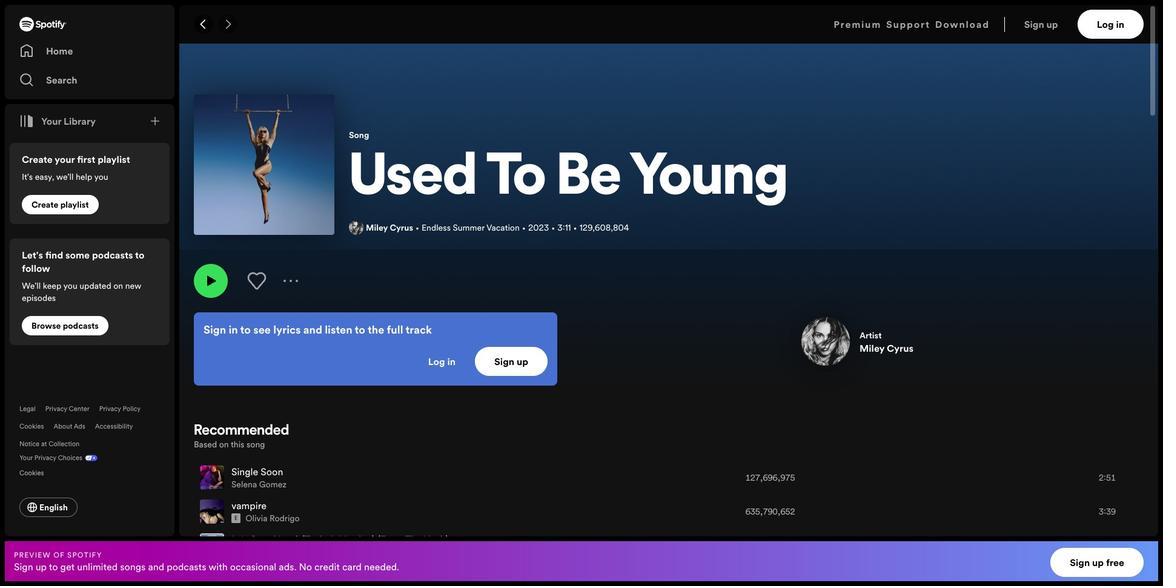 Task type: describe. For each thing, give the bounding box(es) containing it.
main element
[[5, 5, 174, 537]]

notice at collection
[[19, 440, 79, 449]]

browse podcasts link
[[22, 316, 108, 336]]

about ads link
[[54, 422, 85, 431]]

0 horizontal spatial in
[[229, 322, 238, 337]]

privacy policy
[[99, 405, 141, 414]]

1 vertical spatial podcasts
[[63, 320, 99, 332]]

vampire e
[[231, 499, 267, 522]]

this
[[231, 439, 244, 451]]

2023
[[528, 222, 549, 234]]

let's find some podcasts to follow we'll keep you updated on new episodes
[[22, 248, 145, 304]]

about
[[54, 422, 72, 431]]

the
[[405, 533, 422, 546]]

center
[[69, 405, 89, 414]]

the
[[368, 322, 384, 337]]

explicit element
[[231, 514, 241, 523]]

premium button
[[834, 10, 881, 39]]

california consumer privacy act (ccpa) opt-out icon image
[[82, 454, 98, 465]]

vampire cell
[[200, 495, 724, 528]]

legal link
[[19, 405, 36, 414]]

artist miley cyrus
[[860, 330, 914, 355]]

2 cell from the left
[[1003, 529, 1133, 562]]

1 cookies from the top
[[19, 422, 44, 431]]

used to be young image
[[194, 94, 334, 235]]

go forward image
[[223, 19, 233, 29]]

rodrigo
[[270, 512, 300, 525]]

preview of spotify sign up to get unlimited songs and podcasts with occasional ads. no credit card needed.
[[14, 550, 399, 573]]

2 cookies from the top
[[19, 469, 44, 478]]

episodes
[[22, 292, 56, 304]]

sign up free
[[1070, 556, 1124, 569]]

playlist inside create your first playlist it's easy, we'll help you
[[98, 153, 130, 166]]

sign in to see lyrics and listen to the full track
[[204, 322, 432, 337]]

sign up free button
[[1050, 548, 1144, 577]]

soon
[[261, 465, 283, 479]]

some
[[65, 248, 90, 262]]

unlimited
[[77, 560, 118, 573]]

3:39
[[1099, 506, 1116, 518]]

create for your
[[22, 153, 53, 166]]

of
[[53, 550, 65, 560]]

policy
[[123, 405, 141, 414]]

3:11
[[557, 222, 571, 234]]

to
[[486, 151, 546, 209]]

home link
[[19, 39, 160, 63]]

create playlist button
[[22, 195, 99, 214]]

log in inside top bar and user menu element
[[1097, 18, 1124, 31]]

songs
[[120, 560, 146, 573]]

english button
[[19, 498, 77, 517]]

miley cyrus
[[366, 222, 413, 234]]

on inside let's find some podcasts to follow we'll keep you updated on new episodes
[[113, 280, 123, 292]]

song
[[349, 129, 369, 141]]

your privacy choices
[[19, 454, 82, 463]]

in inside top bar and user menu element
[[1116, 18, 1124, 31]]

0 horizontal spatial cyrus
[[390, 222, 413, 234]]

is it over now? (taylor's version) (from the vault) link
[[231, 533, 449, 546]]

up inside top bar and user menu element
[[1046, 18, 1058, 31]]

ads
[[74, 422, 85, 431]]

create for playlist
[[31, 199, 58, 211]]

premium
[[834, 18, 881, 31]]

0 horizontal spatial log
[[428, 355, 445, 368]]

find
[[45, 248, 63, 262]]

you for some
[[63, 280, 77, 292]]

ads.
[[279, 560, 296, 573]]

e
[[234, 515, 238, 522]]

1 horizontal spatial log in button
[[1077, 10, 1144, 39]]

endless summer vacation
[[422, 222, 520, 234]]

gomez
[[259, 479, 287, 491]]

browse podcasts
[[31, 320, 99, 332]]

your library button
[[15, 109, 101, 133]]

1 cookies link from the top
[[19, 422, 44, 431]]

browse
[[31, 320, 61, 332]]

spotify
[[67, 550, 102, 560]]

1 horizontal spatial miley cyrus link
[[860, 342, 1018, 355]]

at
[[41, 440, 47, 449]]

0 horizontal spatial miley cyrus image
[[349, 220, 363, 235]]

to inside let's find some podcasts to follow we'll keep you updated on new episodes
[[135, 248, 145, 262]]

it
[[241, 533, 247, 546]]

download button
[[935, 10, 990, 39]]

notice
[[19, 440, 39, 449]]

be
[[556, 151, 621, 209]]

0 vertical spatial and
[[303, 322, 322, 337]]

accessibility link
[[95, 422, 133, 431]]

your for your library
[[41, 114, 61, 128]]

listen
[[325, 322, 352, 337]]

up inside preview of spotify sign up to get unlimited songs and podcasts with occasional ads. no credit card needed.
[[36, 560, 47, 573]]

first
[[77, 153, 95, 166]]

sign up inside top bar and user menu element
[[1024, 18, 1058, 31]]

your for your privacy choices
[[19, 454, 33, 463]]

see
[[253, 322, 271, 337]]

your privacy choices button
[[19, 454, 82, 463]]

support
[[886, 18, 930, 31]]

over
[[250, 533, 271, 546]]

keep
[[43, 280, 61, 292]]

used to be young
[[349, 151, 788, 209]]

1 vertical spatial log in button
[[409, 347, 475, 376]]

olivia
[[245, 512, 267, 525]]

is it over now? (taylor's version) (from the vault)
[[231, 533, 449, 546]]

search link
[[19, 68, 160, 92]]

occasional
[[230, 560, 276, 573]]

your library
[[41, 114, 96, 128]]

follow
[[22, 262, 50, 275]]

single
[[231, 465, 258, 479]]

recommended
[[194, 424, 289, 439]]

1 vertical spatial log in
[[428, 355, 456, 368]]



Task type: vqa. For each thing, say whether or not it's contained in the screenshot.
Create related to your
yes



Task type: locate. For each thing, give the bounding box(es) containing it.
no
[[299, 560, 312, 573]]

song
[[247, 439, 265, 451]]

cyrus inside artist miley cyrus
[[887, 342, 914, 355]]

free
[[1106, 556, 1124, 569]]

1 horizontal spatial log in
[[1097, 18, 1124, 31]]

log inside top bar and user menu element
[[1097, 18, 1114, 31]]

podcasts inside preview of spotify sign up to get unlimited songs and podcasts with occasional ads. no credit card needed.
[[167, 560, 206, 573]]

1 cell from the left
[[734, 529, 993, 562]]

you right help at top
[[94, 171, 108, 183]]

1 horizontal spatial your
[[41, 114, 61, 128]]

0 horizontal spatial on
[[113, 280, 123, 292]]

0 vertical spatial you
[[94, 171, 108, 183]]

podcasts
[[92, 248, 133, 262], [63, 320, 99, 332], [167, 560, 206, 573]]

(from
[[377, 533, 403, 546]]

vampire
[[231, 499, 267, 512]]

to inside preview of spotify sign up to get unlimited songs and podcasts with occasional ads. no credit card needed.
[[49, 560, 58, 573]]

and right lyrics
[[303, 322, 322, 337]]

your down notice
[[19, 454, 33, 463]]

1 horizontal spatial you
[[94, 171, 108, 183]]

sign inside top bar and user menu element
[[1024, 18, 1044, 31]]

1 horizontal spatial cell
[[1003, 529, 1133, 562]]

1 horizontal spatial sign up
[[1024, 18, 1058, 31]]

1 horizontal spatial log
[[1097, 18, 1114, 31]]

0 horizontal spatial you
[[63, 280, 77, 292]]

you inside create your first playlist it's easy, we'll help you
[[94, 171, 108, 183]]

1 vertical spatial cyrus
[[887, 342, 914, 355]]

podcasts left with at the bottom left of page
[[167, 560, 206, 573]]

playlist down help at top
[[60, 199, 89, 211]]

endless
[[422, 222, 451, 234]]

1 vertical spatial cookies link
[[19, 465, 54, 479]]

lyrics
[[273, 322, 301, 337]]

premium support download
[[834, 18, 990, 31]]

single soon link
[[231, 465, 287, 479]]

0 horizontal spatial sign up button
[[475, 347, 548, 376]]

recommended based on this song
[[194, 424, 289, 451]]

1 vertical spatial sign up button
[[475, 347, 548, 376]]

easy,
[[35, 171, 54, 183]]

1 vertical spatial in
[[229, 322, 238, 337]]

cookies up notice
[[19, 422, 44, 431]]

it's
[[22, 171, 33, 183]]

miley cyrus image left artist
[[801, 317, 850, 366]]

your left "library" on the left of the page
[[41, 114, 61, 128]]

1 vertical spatial sign up
[[494, 355, 528, 368]]

needed.
[[364, 560, 399, 573]]

privacy down at
[[34, 454, 56, 463]]

0 horizontal spatial miley
[[366, 222, 388, 234]]

on inside recommended based on this song
[[219, 439, 229, 451]]

cell
[[734, 529, 993, 562], [1003, 529, 1133, 562]]

cookies link down "your privacy choices"
[[19, 465, 54, 479]]

0 vertical spatial playlist
[[98, 153, 130, 166]]

0 vertical spatial cookies
[[19, 422, 44, 431]]

we'll
[[56, 171, 74, 183]]

podcasts right "browse"
[[63, 320, 99, 332]]

based
[[194, 439, 217, 451]]

0 vertical spatial miley cyrus link
[[366, 222, 413, 234]]

olivia rodrigo link
[[245, 512, 300, 525]]

1 vertical spatial on
[[219, 439, 229, 451]]

0 vertical spatial miley
[[366, 222, 388, 234]]

top bar and user menu element
[[179, 5, 1158, 44]]

sign inside preview of spotify sign up to get unlimited songs and podcasts with occasional ads. no credit card needed.
[[14, 560, 33, 573]]

create inside create your first playlist it's easy, we'll help you
[[22, 153, 53, 166]]

single soon selena gomez
[[231, 465, 287, 491]]

1 vertical spatial your
[[19, 454, 33, 463]]

help
[[76, 171, 92, 183]]

0 vertical spatial log in button
[[1077, 10, 1144, 39]]

1 horizontal spatial on
[[219, 439, 229, 451]]

miley cyrus image
[[349, 220, 363, 235], [801, 317, 850, 366]]

0 horizontal spatial playlist
[[60, 199, 89, 211]]

0 vertical spatial log
[[1097, 18, 1114, 31]]

to
[[135, 248, 145, 262], [240, 322, 251, 337], [355, 322, 365, 337], [49, 560, 58, 573]]

create inside button
[[31, 199, 58, 211]]

sign up button
[[1019, 10, 1077, 39], [475, 347, 548, 376]]

to left the
[[355, 322, 365, 337]]

spotify image
[[19, 17, 67, 31]]

0 vertical spatial podcasts
[[92, 248, 133, 262]]

0 horizontal spatial sign up
[[494, 355, 528, 368]]

miley inside artist miley cyrus
[[860, 342, 885, 355]]

privacy
[[45, 405, 67, 414], [99, 405, 121, 414], [34, 454, 56, 463]]

0 vertical spatial in
[[1116, 18, 1124, 31]]

used
[[349, 151, 477, 209]]

privacy center link
[[45, 405, 89, 414]]

0 horizontal spatial log in
[[428, 355, 456, 368]]

1 horizontal spatial miley
[[860, 342, 885, 355]]

1 vertical spatial cookies
[[19, 469, 44, 478]]

1 horizontal spatial sign up button
[[1019, 10, 1077, 39]]

privacy up accessibility 'link'
[[99, 405, 121, 414]]

home
[[46, 44, 73, 58]]

0 vertical spatial your
[[41, 114, 61, 128]]

cookies link up notice
[[19, 422, 44, 431]]

0 vertical spatial log in
[[1097, 18, 1124, 31]]

vault)
[[424, 533, 449, 546]]

1 vertical spatial you
[[63, 280, 77, 292]]

1 vertical spatial miley
[[860, 342, 885, 355]]

0 horizontal spatial log in button
[[409, 347, 475, 376]]

0 vertical spatial sign up button
[[1019, 10, 1077, 39]]

go back image
[[199, 19, 208, 29]]

about ads
[[54, 422, 85, 431]]

1 vertical spatial log
[[428, 355, 445, 368]]

cyrus left endless
[[390, 222, 413, 234]]

1 horizontal spatial in
[[447, 355, 456, 368]]

privacy for privacy policy
[[99, 405, 121, 414]]

to up new
[[135, 248, 145, 262]]

single soon cell
[[200, 462, 724, 494]]

cyrus
[[390, 222, 413, 234], [887, 342, 914, 355]]

get
[[60, 560, 75, 573]]

your
[[55, 153, 75, 166]]

on left this
[[219, 439, 229, 451]]

olivia rodrigo
[[245, 512, 300, 525]]

log in
[[1097, 18, 1124, 31], [428, 355, 456, 368]]

0 horizontal spatial miley cyrus link
[[366, 222, 413, 234]]

your inside button
[[41, 114, 61, 128]]

cyrus right artist
[[887, 342, 914, 355]]

1 vertical spatial create
[[31, 199, 58, 211]]

on left new
[[113, 280, 123, 292]]

0 horizontal spatial cell
[[734, 529, 993, 562]]

now?
[[273, 533, 299, 546]]

choices
[[58, 454, 82, 463]]

vacation
[[486, 222, 520, 234]]

you right keep
[[63, 280, 77, 292]]

0 vertical spatial create
[[22, 153, 53, 166]]

download
[[935, 18, 990, 31]]

card
[[342, 560, 362, 573]]

miley cyrus link
[[366, 222, 413, 234], [860, 342, 1018, 355]]

endless summer vacation link
[[422, 222, 520, 234]]

129,608,804
[[579, 222, 629, 234]]

sign up
[[1024, 18, 1058, 31], [494, 355, 528, 368]]

privacy up about
[[45, 405, 67, 414]]

1 vertical spatial miley cyrus link
[[860, 342, 1018, 355]]

cookies down "your privacy choices"
[[19, 469, 44, 478]]

track
[[405, 322, 432, 337]]

selena gomez link
[[231, 479, 287, 491]]

podcasts inside let's find some podcasts to follow we'll keep you updated on new episodes
[[92, 248, 133, 262]]

credit
[[314, 560, 340, 573]]

library
[[64, 114, 96, 128]]

127,696,975
[[746, 472, 795, 484]]

playlist inside the create playlist button
[[60, 199, 89, 211]]

you
[[94, 171, 108, 183], [63, 280, 77, 292]]

1 horizontal spatial and
[[303, 322, 322, 337]]

selena
[[231, 479, 257, 491]]

2 vertical spatial in
[[447, 355, 456, 368]]

2 cookies link from the top
[[19, 465, 54, 479]]

you for first
[[94, 171, 108, 183]]

2 horizontal spatial in
[[1116, 18, 1124, 31]]

635,790,652
[[746, 506, 795, 518]]

log
[[1097, 18, 1114, 31], [428, 355, 445, 368]]

log in button
[[1077, 10, 1144, 39], [409, 347, 475, 376]]

podcasts right some
[[92, 248, 133, 262]]

preview
[[14, 550, 51, 560]]

0 vertical spatial cookies link
[[19, 422, 44, 431]]

1 horizontal spatial miley cyrus image
[[801, 317, 850, 366]]

0 horizontal spatial your
[[19, 454, 33, 463]]

accessibility
[[95, 422, 133, 431]]

is it over now? (taylor's version) (from the vault) cell
[[200, 529, 724, 562]]

create up easy,
[[22, 153, 53, 166]]

privacy for privacy center
[[45, 405, 67, 414]]

0 horizontal spatial and
[[148, 560, 164, 573]]

2 vertical spatial podcasts
[[167, 560, 206, 573]]

0 vertical spatial on
[[113, 280, 123, 292]]

0 vertical spatial sign up
[[1024, 18, 1058, 31]]

vampire link
[[231, 499, 300, 512]]

full
[[387, 322, 403, 337]]

0 vertical spatial cyrus
[[390, 222, 413, 234]]

is
[[231, 533, 239, 546]]

we'll
[[22, 280, 41, 292]]

support button
[[886, 10, 930, 39]]

2:51
[[1099, 472, 1116, 484]]

and right songs
[[148, 560, 164, 573]]

young
[[630, 151, 788, 209]]

artist
[[860, 330, 882, 342]]

1 vertical spatial and
[[148, 560, 164, 573]]

and inside preview of spotify sign up to get unlimited songs and podcasts with occasional ads. no credit card needed.
[[148, 560, 164, 573]]

create down easy,
[[31, 199, 58, 211]]

1 horizontal spatial cyrus
[[887, 342, 914, 355]]

1 vertical spatial playlist
[[60, 199, 89, 211]]

1 vertical spatial miley cyrus image
[[801, 317, 850, 366]]

new
[[125, 280, 141, 292]]

0 vertical spatial miley cyrus image
[[349, 220, 363, 235]]

you inside let's find some podcasts to follow we'll keep you updated on new episodes
[[63, 280, 77, 292]]

create your first playlist it's easy, we'll help you
[[22, 153, 130, 183]]

create
[[22, 153, 53, 166], [31, 199, 58, 211]]

1 horizontal spatial playlist
[[98, 153, 130, 166]]

privacy center
[[45, 405, 89, 414]]

miley cyrus image left miley cyrus
[[349, 220, 363, 235]]

your
[[41, 114, 61, 128], [19, 454, 33, 463]]

to left get
[[49, 560, 58, 573]]

playlist right first
[[98, 153, 130, 166]]

legal
[[19, 405, 36, 414]]

to left see
[[240, 322, 251, 337]]

with
[[208, 560, 228, 573]]



